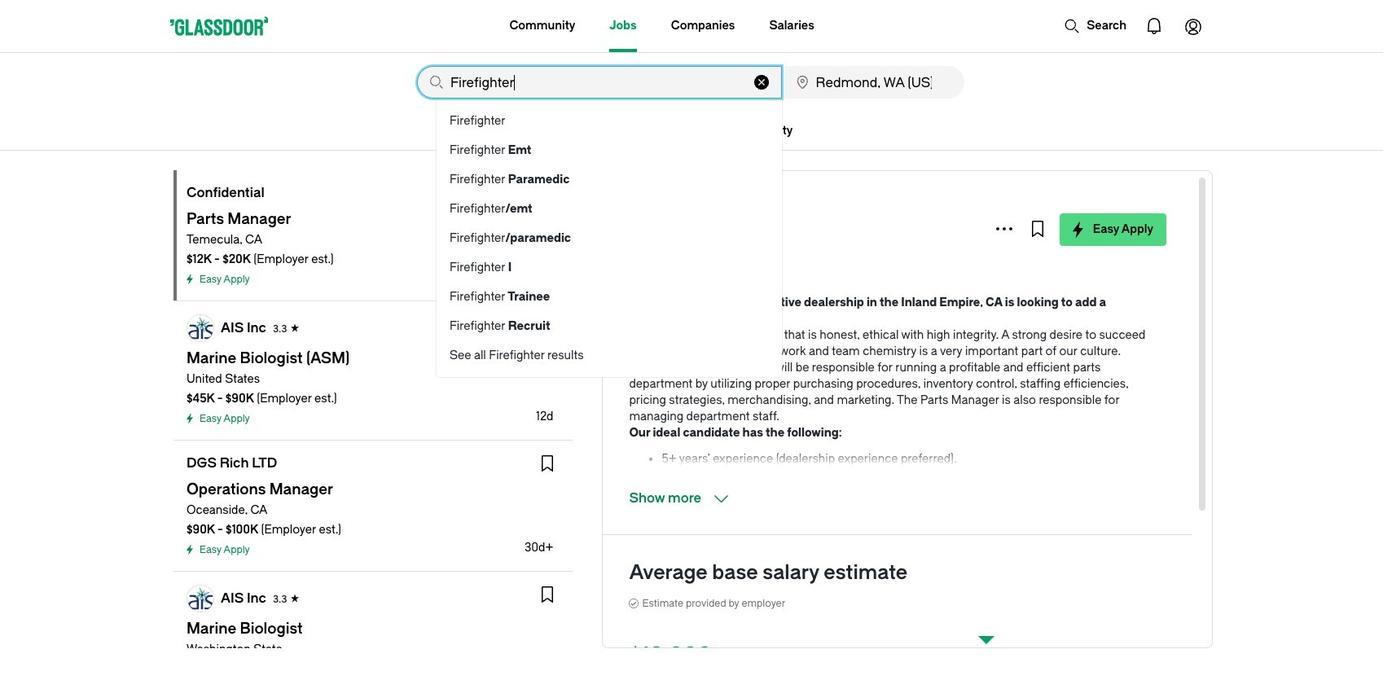Task type: vqa. For each thing, say whether or not it's contained in the screenshot.
Lead within the General Purpose of Job: Calnetix is a design and manufacturing company that is primarily focused on high-speed permanent magnet synchronous machines, power electronics, magnetic bearings, and associated controls. Candidate will join the engineering team, using our high-speed high power permanent magnet machines, power electronics, and magnetic bearing controllers to change the electric machine industry. The Lead Embedded Motor Controls Engineer will be responsible for all aspects of motor control embedded firmware development using NXP, Freescale or equivalent DSP chips. Essential Duties and Responsibilities:
no



Task type: describe. For each thing, give the bounding box(es) containing it.
none field search location
[[783, 66, 964, 99]]

clear input image
[[754, 75, 769, 90]]

Search keyword field
[[417, 66, 782, 99]]



Task type: locate. For each thing, give the bounding box(es) containing it.
0 vertical spatial ais inc logo image
[[187, 315, 213, 341]]

ais inc logo image
[[187, 315, 213, 341], [187, 586, 213, 612]]

lottie animation container image
[[444, 0, 510, 51], [444, 0, 510, 51], [1174, 7, 1213, 46], [1064, 18, 1080, 34], [1064, 18, 1080, 34]]

None field
[[417, 66, 782, 377], [783, 66, 964, 99], [417, 66, 782, 377]]

1 ais inc logo image from the top
[[187, 315, 213, 341]]

2 ais inc logo image from the top
[[187, 586, 213, 612]]

jobs list element
[[174, 170, 573, 680]]

1 vertical spatial ais inc logo image
[[187, 586, 213, 612]]

lottie animation container image
[[1135, 7, 1174, 46], [1135, 7, 1174, 46], [1174, 7, 1213, 46]]

Search location field
[[783, 66, 964, 99]]



